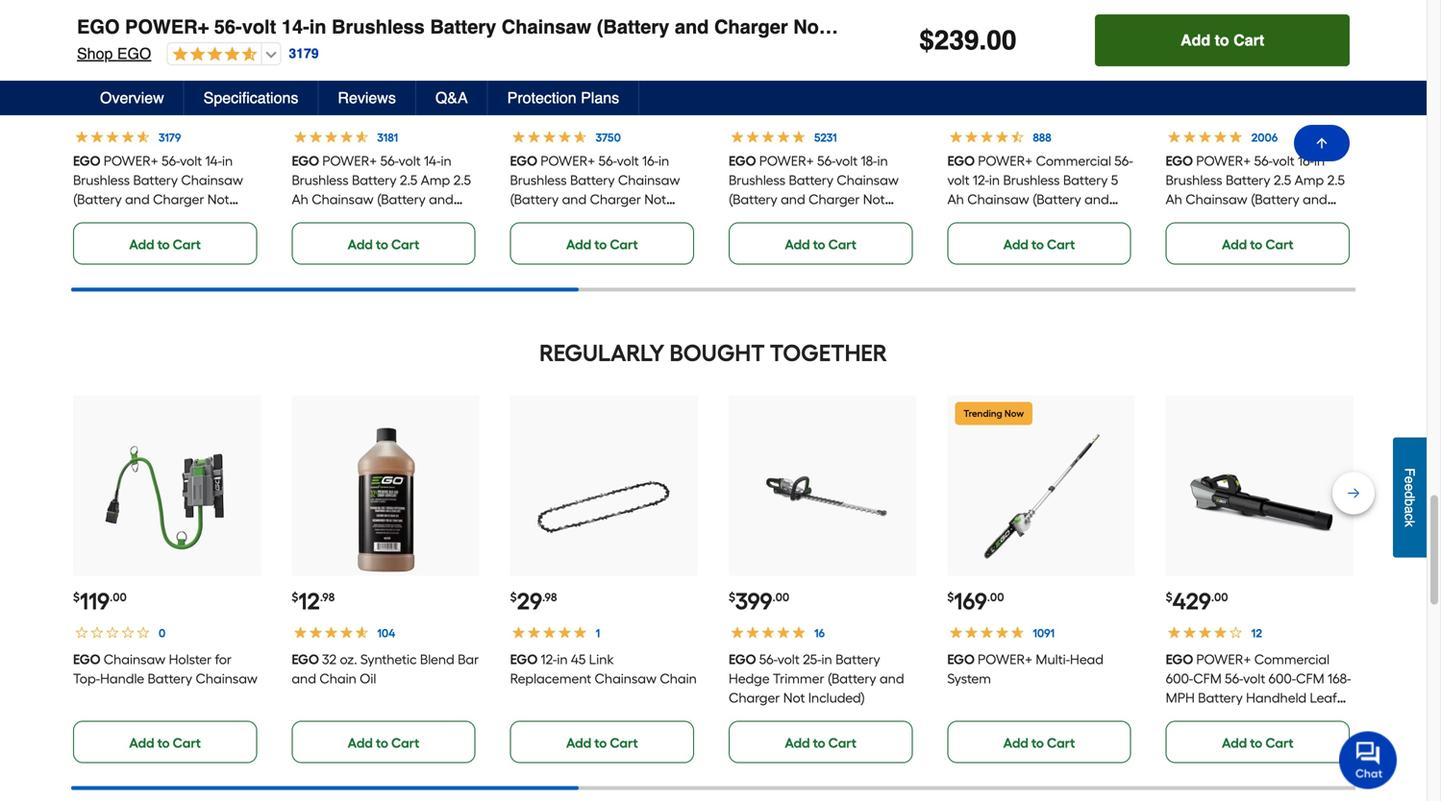 Task type: locate. For each thing, give the bounding box(es) containing it.
1 horizontal spatial 239
[[934, 25, 979, 56]]

0 horizontal spatial cfm
[[1193, 671, 1222, 688]]

2 16- from the left
[[1298, 153, 1314, 169]]

add to cart link inside 299 list item
[[1166, 223, 1350, 265]]

to down the power+ 56-volt 16-in brushless battery chainsaw (battery and charger not included)
[[594, 237, 607, 253]]

14- down specifications
[[205, 153, 222, 169]]

d
[[1402, 491, 1418, 499]]

e up d
[[1402, 476, 1418, 484]]

cart inside 119 list item
[[173, 736, 201, 752]]

ego inside 429 list item
[[1166, 652, 1193, 668]]

1 horizontal spatial cfm
[[1296, 671, 1324, 688]]

0 horizontal spatial 279 list item
[[292, 0, 479, 265]]

1 horizontal spatial 279
[[735, 62, 772, 90]]

(battery inside the power+ 56-volt 16-in brushless battery chainsaw (battery and charger not included)
[[510, 192, 559, 208]]

cart inside 169 list item
[[1047, 736, 1075, 752]]

power+ down $ 299 .00
[[1196, 153, 1251, 169]]

add down power+ commercial 56- volt 12-in brushless battery 5 ah chainsaw (battery and charger included)
[[1003, 237, 1029, 253]]

cart for power+ 56-volt 18-in brushless battery chainsaw (battery and charger not included)
[[828, 237, 857, 253]]

to for power+ 56-volt 14-in brushless battery 2.5 amp 2.5 ah chainsaw (battery and charger included)
[[376, 237, 388, 253]]

add up $ 299 .00
[[1181, 31, 1211, 49]]

power+ for power+ commercial 600-cfm 56-volt 600-cfm 168- mph battery handheld leaf blower (battery and charger not included)
[[1196, 652, 1251, 668]]

1 horizontal spatial 600-
[[1269, 671, 1296, 688]]

regularly bought together
[[539, 340, 887, 367]]

.00
[[117, 65, 134, 79], [335, 65, 352, 79], [554, 65, 571, 79], [772, 65, 789, 79], [988, 65, 1005, 79], [1210, 65, 1227, 79], [110, 591, 127, 605], [772, 591, 789, 605], [987, 591, 1004, 605], [1211, 591, 1228, 605]]

1 horizontal spatial 14-
[[282, 16, 309, 38]]

add inside 169 list item
[[1003, 736, 1029, 752]]

0 horizontal spatial ah
[[292, 192, 308, 208]]

brushless inside power+ 56-volt 18-in brushless battery chainsaw (battery and charger not included)
[[729, 172, 786, 189]]

to for 56-volt 25-in battery hedge trimmer (battery and charger not included)
[[813, 736, 825, 752]]

18-
[[861, 153, 877, 169]]

brushless
[[332, 16, 425, 38], [73, 172, 130, 189], [292, 172, 348, 189], [510, 172, 567, 189], [729, 172, 786, 189], [1003, 172, 1060, 189], [1166, 172, 1223, 189]]

$ inside $ 769 .00
[[947, 65, 954, 79]]

.00 inside $ 299 .00
[[1210, 65, 1227, 79]]

399
[[735, 588, 772, 616]]

included) inside power+ 56-volt 14-in brushless battery 2.5 amp 2.5 ah chainsaw (battery and charger included)
[[346, 211, 403, 227]]

commercial up 5 on the top
[[1036, 153, 1111, 169]]

add for power+ 56-volt 16-in brushless battery 2.5 amp 2.5 ah chainsaw (battery and charger included)
[[1222, 237, 1247, 253]]

to down handheld at the bottom right
[[1250, 736, 1263, 752]]

to down the chainsaw holster for top-handle battery chainsaw at bottom
[[157, 736, 170, 752]]

add for power+ 56-volt 16-in brushless battery chainsaw (battery and charger not included)
[[566, 237, 591, 253]]

included) inside the power+ 56-volt 16-in brushless battery chainsaw (battery and charger not included)
[[510, 211, 567, 227]]

1 cfm from the left
[[1193, 671, 1222, 688]]

cart for power+ commercial 600-cfm 56-volt 600-cfm 168- mph battery handheld leaf blower (battery and charger not included)
[[1265, 736, 1294, 752]]

commercial
[[1036, 153, 1111, 169], [1254, 652, 1330, 668]]

add to cart down 12-in 45 link replacement chainsaw chain
[[566, 736, 638, 752]]

volt inside 56-volt 25-in battery hedge trimmer (battery and charger not included)
[[778, 652, 800, 668]]

1 2.5 from the left
[[400, 172, 417, 189]]

600- up mph
[[1166, 671, 1193, 688]]

cart inside '249' list item
[[610, 237, 638, 253]]

0 vertical spatial 12-
[[973, 172, 989, 189]]

$ inside $ 429 .00
[[1166, 591, 1173, 605]]

add to cart for 56-volt 25-in battery hedge trimmer (battery and charger not included)
[[785, 736, 857, 752]]

add down handle
[[129, 736, 154, 752]]

2 horizontal spatial ah
[[1166, 192, 1183, 208]]

1 chain from the left
[[319, 671, 356, 688]]

add to cart inside 29 list item
[[566, 736, 638, 752]]

ego for 12-in 45 link replacement chainsaw chain
[[510, 652, 538, 668]]

1 16- from the left
[[642, 153, 659, 169]]

(battery inside power+ 56-volt 16-in brushless battery 2.5 amp 2.5 ah chainsaw (battery and charger included)
[[1251, 192, 1300, 208]]

battery inside power+ commercial 56- volt 12-in brushless battery 5 ah chainsaw (battery and charger included)
[[1063, 172, 1108, 189]]

ego for power+ 56-volt 18-in brushless battery chainsaw (battery and charger not included)
[[729, 153, 756, 169]]

in inside 56-volt 25-in battery hedge trimmer (battery and charger not included)
[[822, 652, 832, 668]]

ego 32 oz. synthetic blend bar and chain oil image
[[310, 425, 461, 575]]

not inside the power+ 56-volt 16-in brushless battery chainsaw (battery and charger not included)
[[645, 192, 666, 208]]

add
[[1181, 31, 1211, 49], [129, 237, 154, 253], [348, 237, 373, 253], [566, 237, 591, 253], [785, 237, 810, 253], [1003, 237, 1029, 253], [1222, 237, 1247, 253], [129, 736, 154, 752], [348, 736, 373, 752], [566, 736, 591, 752], [785, 736, 810, 752], [1003, 736, 1029, 752], [1222, 736, 1247, 752]]

synthetic
[[360, 652, 417, 668]]

chain
[[319, 671, 356, 688], [660, 671, 697, 688]]

239 for .
[[934, 25, 979, 56]]

2 .98 from the left
[[542, 591, 557, 605]]

add down handheld at the bottom right
[[1222, 736, 1247, 752]]

add to cart down power+ commercial 56- volt 12-in brushless battery 5 ah chainsaw (battery and charger included)
[[1003, 237, 1075, 253]]

add inside 429 list item
[[1222, 736, 1247, 752]]

.98
[[320, 591, 335, 605], [542, 591, 557, 605]]

239
[[934, 25, 979, 56], [80, 62, 117, 90]]

2 ah from the left
[[947, 192, 964, 208]]

to inside 429 list item
[[1250, 736, 1263, 752]]

to inside add to cart "button"
[[1215, 31, 1229, 49]]

600- up handheld at the bottom right
[[1269, 671, 1296, 688]]

1 $ 279 .00 from the left
[[292, 62, 352, 90]]

$ 279 .00
[[292, 62, 352, 90], [729, 62, 789, 90]]

add inside 239 list item
[[129, 237, 154, 253]]

add to cart link for power+ 56-volt 14-in brushless battery chainsaw (battery and charger not included)
[[73, 223, 257, 265]]

279
[[298, 62, 335, 90], [735, 62, 772, 90]]

add to cart link for power+ 56-volt 16-in brushless battery chainsaw (battery and charger not included)
[[510, 223, 694, 265]]

1 horizontal spatial ah
[[947, 192, 964, 208]]

e
[[1402, 476, 1418, 484], [1402, 484, 1418, 491]]

volt inside power+ 56-volt 14-in brushless battery 2.5 amp 2.5 ah chainsaw (battery and charger included)
[[398, 153, 421, 169]]

$ inside $ 299 .00
[[1166, 65, 1173, 79]]

add to cart down the power+ multi-head system
[[1003, 736, 1075, 752]]

3 2.5 from the left
[[1274, 172, 1292, 189]]

add for 56-volt 25-in battery hedge trimmer (battery and charger not included)
[[785, 736, 810, 752]]

power+ for power+ 56-volt 14-in brushless battery chainsaw (battery and charger not included)
[[104, 153, 158, 169]]

$ inside $ 12 .98
[[292, 591, 298, 605]]

together
[[770, 340, 887, 367]]

amp down arrow up icon on the top of page
[[1295, 172, 1324, 189]]

chain down 32 at bottom
[[319, 671, 356, 688]]

1 vertical spatial 239
[[80, 62, 117, 90]]

hedge
[[729, 671, 770, 688]]

ego for power+ commercial 600-cfm 56-volt 600-cfm 168- mph battery handheld leaf blower (battery and charger not included)
[[1166, 652, 1193, 668]]

and inside power+ commercial 56- volt 12-in brushless battery 5 ah chainsaw (battery and charger included)
[[1084, 192, 1109, 208]]

ego for power+ 56-volt 14-in brushless battery 2.5 amp 2.5 ah chainsaw (battery and charger included)
[[292, 153, 319, 169]]

2 279 from the left
[[735, 62, 772, 90]]

to inside 299 list item
[[1250, 237, 1263, 253]]

commercial up handheld at the bottom right
[[1254, 652, 1330, 668]]

included) inside 56-volt 25-in battery hedge trimmer (battery and charger not included)
[[808, 690, 865, 707]]

to down 56-volt 25-in battery hedge trimmer (battery and charger not included)
[[813, 736, 825, 752]]

32
[[322, 652, 337, 668]]

to for power+ 56-volt 18-in brushless battery chainsaw (battery and charger not included)
[[813, 237, 825, 253]]

0 horizontal spatial $ 279 .00
[[292, 62, 352, 90]]

chainsaw inside 12-in 45 link replacement chainsaw chain
[[595, 671, 657, 688]]

1 horizontal spatial $ 279 .00
[[729, 62, 789, 90]]

f e e d b a c k button
[[1393, 438, 1427, 558]]

0 horizontal spatial chain
[[319, 671, 356, 688]]

to down power+ 56-volt 14-in brushless battery 2.5 amp 2.5 ah chainsaw (battery and charger included)
[[376, 237, 388, 253]]

2 $ 279 .00 from the left
[[729, 62, 789, 90]]

overview
[[100, 89, 164, 107]]

blend
[[420, 652, 454, 668]]

cart for 56-volt 25-in battery hedge trimmer (battery and charger not included)
[[828, 736, 857, 752]]

power+ up system
[[978, 652, 1033, 668]]

add for 12-in 45 link replacement chainsaw chain
[[566, 736, 591, 752]]

56- inside the power+ 56-volt 16-in brushless battery chainsaw (battery and charger not included)
[[599, 153, 617, 169]]

3 ah from the left
[[1166, 192, 1183, 208]]

brushless for power+ 56-volt 16-in brushless battery 2.5 amp 2.5 ah chainsaw (battery and charger included)
[[1166, 172, 1223, 189]]

$ 279 .00 for power+ 56-volt 18-in brushless battery chainsaw (battery and charger not included)
[[729, 62, 789, 90]]

to down power+ 56-volt 14-in brushless battery chainsaw (battery and charger not included)
[[157, 237, 170, 253]]

2.5
[[400, 172, 417, 189], [453, 172, 471, 189], [1274, 172, 1292, 189], [1327, 172, 1345, 189]]

add down the power+ 56-volt 16-in brushless battery chainsaw (battery and charger not included)
[[566, 237, 591, 253]]

add to cart inside '249' list item
[[566, 237, 638, 253]]

add to cart button
[[1095, 14, 1350, 66]]

multi-
[[1036, 652, 1070, 668]]

charger
[[714, 16, 788, 38], [153, 192, 204, 208], [590, 192, 641, 208], [809, 192, 860, 208], [292, 211, 343, 227], [947, 211, 999, 227], [1166, 211, 1217, 227], [729, 690, 780, 707], [1290, 710, 1341, 726]]

ego inside 119 list item
[[73, 652, 101, 668]]

brushless for power+ 56-volt 14-in brushless battery chainsaw (battery and charger not included)
[[73, 172, 130, 189]]

a
[[1402, 506, 1418, 514]]

16-
[[642, 153, 659, 169], [1298, 153, 1314, 169]]

and inside power+ 56-volt 14-in brushless battery 2.5 amp 2.5 ah chainsaw (battery and charger included)
[[429, 192, 453, 208]]

249
[[517, 62, 554, 90]]

add down the power+ multi-head system
[[1003, 736, 1029, 752]]

chat invite button image
[[1339, 731, 1398, 790]]

56-
[[214, 16, 242, 38], [162, 153, 180, 169], [380, 153, 398, 169], [599, 153, 617, 169], [817, 153, 836, 169], [1114, 153, 1133, 169], [1254, 153, 1273, 169], [759, 652, 778, 668], [1225, 671, 1243, 688]]

in inside power+ 56-volt 14-in brushless battery 2.5 amp 2.5 ah chainsaw (battery and charger included)
[[441, 153, 451, 169]]

to inside "12" list item
[[376, 736, 388, 752]]

1 horizontal spatial .98
[[542, 591, 557, 605]]

279 list item
[[292, 0, 479, 265], [729, 0, 917, 265]]

regularly bought together heading
[[71, 334, 1356, 373]]

1 horizontal spatial commercial
[[1254, 652, 1330, 668]]

ego chainsaw holster for top-handle battery chainsaw image
[[92, 425, 242, 575]]

ego for chainsaw holster for top-handle battery chainsaw
[[73, 652, 101, 668]]

0 horizontal spatial 279
[[298, 62, 335, 90]]

add to cart link for power+ 56-volt 14-in brushless battery 2.5 amp 2.5 ah chainsaw (battery and charger included)
[[292, 223, 476, 265]]

add to cart link inside 239 list item
[[73, 223, 257, 265]]

12- inside 12-in 45 link replacement chainsaw chain
[[541, 652, 557, 668]]

regularly
[[539, 340, 665, 367]]

power+ down the 'overview' button
[[104, 153, 158, 169]]

f e e d b a c k
[[1402, 468, 1418, 527]]

1 horizontal spatial chain
[[660, 671, 697, 688]]

amp for 299
[[1295, 172, 1324, 189]]

add to cart down power+ 56-volt 14-in brushless battery chainsaw (battery and charger not included)
[[129, 237, 201, 253]]

399 list item
[[729, 396, 917, 764]]

(battery
[[597, 16, 669, 38], [73, 192, 122, 208], [377, 192, 426, 208], [510, 192, 559, 208], [729, 192, 777, 208], [1032, 192, 1081, 208], [1251, 192, 1300, 208], [828, 671, 876, 688], [1210, 710, 1259, 726]]

k
[[1402, 521, 1418, 527]]

brushless inside the power+ 56-volt 16-in brushless battery chainsaw (battery and charger not included)
[[510, 172, 567, 189]]

power+ down reviews "button"
[[322, 153, 377, 169]]

1 ah from the left
[[292, 192, 308, 208]]

to down power+ 56-volt 16-in brushless battery 2.5 amp 2.5 ah chainsaw (battery and charger included)
[[1250, 237, 1263, 253]]

14- for 279
[[424, 153, 441, 169]]

plans
[[581, 89, 619, 107]]

power+ inside power+ 56-volt 14-in brushless battery chainsaw (battery and charger not included)
[[104, 153, 158, 169]]

to down power+ commercial 56- volt 12-in brushless battery 5 ah chainsaw (battery and charger included)
[[1031, 237, 1044, 253]]

16- for 249
[[642, 153, 659, 169]]

1 horizontal spatial 279 list item
[[729, 0, 917, 265]]

2 600- from the left
[[1269, 671, 1296, 688]]

$ inside $ 169 .00
[[947, 591, 954, 605]]

brushless for power+ 56-volt 16-in brushless battery chainsaw (battery and charger not included)
[[510, 172, 567, 189]]

14- up 3179
[[282, 16, 309, 38]]

to down power+ 56-volt 18-in brushless battery chainsaw (battery and charger not included)
[[813, 237, 825, 253]]

add for power+ 56-volt 14-in brushless battery 2.5 amp 2.5 ah chainsaw (battery and charger included)
[[348, 237, 373, 253]]

cfm up leaf
[[1296, 671, 1324, 688]]

1 .98 from the left
[[320, 591, 335, 605]]

ah for 279
[[292, 192, 308, 208]]

power+ down $ 429 .00
[[1196, 652, 1251, 668]]

14-
[[282, 16, 309, 38], [205, 153, 222, 169], [424, 153, 441, 169]]

included) inside power+ commercial 600-cfm 56-volt 600-cfm 168- mph battery handheld leaf blower (battery and charger not included)
[[1191, 729, 1248, 745]]

chain left hedge
[[660, 671, 697, 688]]

add to cart link for 12-in 45 link replacement chainsaw chain
[[510, 722, 694, 764]]

to for 12-in 45 link replacement chainsaw chain
[[594, 736, 607, 752]]

add down oil at the left
[[348, 736, 373, 752]]

not inside power+ 56-volt 14-in brushless battery chainsaw (battery and charger not included)
[[207, 192, 229, 208]]

ah
[[292, 192, 308, 208], [947, 192, 964, 208], [1166, 192, 1183, 208]]

add inside '249' list item
[[566, 237, 591, 253]]

power+ for power+ 56-volt 14-in brushless battery 2.5 amp 2.5 ah chainsaw (battery and charger included)
[[322, 153, 377, 169]]

.00 inside $ 239 .00
[[117, 65, 134, 79]]

in
[[309, 16, 326, 38], [222, 153, 233, 169], [441, 153, 451, 169], [659, 153, 669, 169], [877, 153, 888, 169], [1314, 153, 1325, 169], [989, 172, 1000, 189], [557, 652, 568, 668], [822, 652, 832, 668]]

add down power+ 56-volt 16-in brushless battery 2.5 amp 2.5 ah chainsaw (battery and charger included)
[[1222, 237, 1247, 253]]

0 horizontal spatial 16-
[[642, 153, 659, 169]]

.98 for 12
[[320, 591, 335, 605]]

add down power+ 56-volt 18-in brushless battery chainsaw (battery and charger not included)
[[785, 237, 810, 253]]

brushless for power+ 56-volt 14-in brushless battery 2.5 amp 2.5 ah chainsaw (battery and charger included)
[[292, 172, 348, 189]]

1 279 from the left
[[298, 62, 335, 90]]

0 horizontal spatial 12-
[[541, 652, 557, 668]]

56- inside power+ 56-volt 14-in brushless battery 2.5 amp 2.5 ah chainsaw (battery and charger included)
[[380, 153, 398, 169]]

cart inside 239 list item
[[173, 237, 201, 253]]

add down the replacement
[[566, 736, 591, 752]]

0 horizontal spatial 239
[[80, 62, 117, 90]]

2 amp from the left
[[1295, 172, 1324, 189]]

1 horizontal spatial 12-
[[973, 172, 989, 189]]

add down power+ 56-volt 14-in brushless battery 2.5 amp 2.5 ah chainsaw (battery and charger included)
[[348, 237, 373, 253]]

power+ for power+ multi-head system
[[978, 652, 1033, 668]]

0 horizontal spatial amp
[[421, 172, 450, 189]]

1 vertical spatial commercial
[[1254, 652, 1330, 668]]

add down power+ 56-volt 14-in brushless battery chainsaw (battery and charger not included)
[[129, 237, 154, 253]]

power+ down protection plans button
[[541, 153, 595, 169]]

add to cart down power+ 56-volt 16-in brushless battery 2.5 amp 2.5 ah chainsaw (battery and charger included)
[[1222, 237, 1294, 253]]

ego
[[77, 16, 120, 38], [117, 45, 151, 62], [73, 153, 101, 169], [292, 153, 319, 169], [510, 153, 538, 169], [729, 153, 756, 169], [947, 153, 975, 169], [1166, 153, 1193, 169], [73, 652, 101, 668], [292, 652, 319, 668], [510, 652, 538, 668], [729, 652, 756, 668], [947, 652, 975, 668], [1166, 652, 1193, 668]]

ego for power+ 56-volt 14-in brushless battery chainsaw (battery and charger not included)
[[73, 153, 101, 169]]

ego inside "12" list item
[[292, 652, 319, 668]]

cart inside 769 list item
[[1047, 237, 1075, 253]]

add to cart link
[[73, 223, 257, 265], [292, 223, 476, 265], [510, 223, 694, 265], [729, 223, 913, 265], [947, 223, 1131, 265], [1166, 223, 1350, 265], [73, 722, 257, 764], [292, 722, 476, 764], [510, 722, 694, 764], [729, 722, 913, 764], [947, 722, 1131, 764], [1166, 722, 1350, 764]]

$ 429 .00
[[1166, 588, 1228, 616]]

16- inside power+ 56-volt 16-in brushless battery 2.5 amp 2.5 ah chainsaw (battery and charger included)
[[1298, 153, 1314, 169]]

12 list item
[[292, 396, 479, 764]]

add to cart up $ 299 .00
[[1181, 31, 1264, 49]]

.
[[979, 25, 987, 56]]

to down 12-in 45 link replacement chainsaw chain
[[594, 736, 607, 752]]

add to cart down handheld at the bottom right
[[1222, 736, 1294, 752]]

299 list item
[[1166, 0, 1354, 265]]

and inside power+ 56-volt 18-in brushless battery chainsaw (battery and charger not included)
[[781, 192, 805, 208]]

add to cart down 56-volt 25-in battery hedge trimmer (battery and charger not included)
[[785, 736, 857, 752]]

0 horizontal spatial .98
[[320, 591, 335, 605]]

cart
[[1234, 31, 1264, 49], [173, 237, 201, 253], [391, 237, 419, 253], [610, 237, 638, 253], [828, 237, 857, 253], [1047, 237, 1075, 253], [1265, 237, 1294, 253], [173, 736, 201, 752], [391, 736, 419, 752], [610, 736, 638, 752], [828, 736, 857, 752], [1047, 736, 1075, 752], [1265, 736, 1294, 752]]

amp
[[421, 172, 450, 189], [1295, 172, 1324, 189]]

0 horizontal spatial 14-
[[205, 153, 222, 169]]

battery inside 56-volt 25-in battery hedge trimmer (battery and charger not included)
[[836, 652, 880, 668]]

arrow up image
[[1314, 136, 1330, 151]]

add inside 119 list item
[[129, 736, 154, 752]]

in inside 12-in 45 link replacement chainsaw chain
[[557, 652, 568, 668]]

power+ inside power+ 56-volt 14-in brushless battery 2.5 amp 2.5 ah chainsaw (battery and charger included)
[[322, 153, 377, 169]]

1 horizontal spatial 16-
[[1298, 153, 1314, 169]]

2 horizontal spatial 14-
[[424, 153, 441, 169]]

chain for 29
[[660, 671, 697, 688]]

0 horizontal spatial 600-
[[1166, 671, 1193, 688]]

add for power+ 56-volt 14-in brushless battery chainsaw (battery and charger not included)
[[129, 237, 154, 253]]

1 vertical spatial 12-
[[541, 652, 557, 668]]

16- for 299
[[1298, 153, 1314, 169]]

add to cart
[[1181, 31, 1264, 49], [129, 237, 201, 253], [348, 237, 419, 253], [566, 237, 638, 253], [785, 237, 857, 253], [1003, 237, 1075, 253], [1222, 237, 1294, 253], [129, 736, 201, 752], [348, 736, 419, 752], [566, 736, 638, 752], [785, 736, 857, 752], [1003, 736, 1075, 752], [1222, 736, 1294, 752]]

0 horizontal spatial commercial
[[1036, 153, 1111, 169]]

add inside 769 list item
[[1003, 237, 1029, 253]]

add to cart down the power+ 56-volt 16-in brushless battery chainsaw (battery and charger not included)
[[566, 237, 638, 253]]

769
[[954, 62, 988, 90]]

battery
[[430, 16, 496, 38], [133, 172, 178, 189], [352, 172, 396, 189], [570, 172, 615, 189], [789, 172, 834, 189], [1063, 172, 1108, 189], [1226, 172, 1271, 189], [836, 652, 880, 668], [148, 671, 192, 688], [1198, 690, 1243, 707]]

chain inside 32 oz. synthetic blend bar and chain oil
[[319, 671, 356, 688]]

add to cart inside 429 list item
[[1222, 736, 1294, 752]]

add to cart for 12-in 45 link replacement chainsaw chain
[[566, 736, 638, 752]]

ego for power+ commercial 56- volt 12-in brushless battery 5 ah chainsaw (battery and charger included)
[[947, 153, 975, 169]]

cart for 12-in 45 link replacement chainsaw chain
[[610, 736, 638, 752]]

ego inside 399 list item
[[729, 652, 756, 668]]

14- down "q&a" button at the left top of the page
[[424, 153, 441, 169]]

ego for 56-volt 25-in battery hedge trimmer (battery and charger not included)
[[729, 652, 756, 668]]

amp down "q&a" button at the left top of the page
[[421, 172, 450, 189]]

not
[[793, 16, 825, 38], [207, 192, 229, 208], [645, 192, 666, 208], [863, 192, 885, 208], [783, 690, 805, 707], [1166, 729, 1188, 745]]

600-
[[1166, 671, 1193, 688], [1269, 671, 1296, 688]]

volt
[[242, 16, 276, 38], [180, 153, 202, 169], [398, 153, 421, 169], [617, 153, 639, 169], [836, 153, 858, 169], [1273, 153, 1295, 169], [947, 172, 969, 189], [778, 652, 800, 668], [1243, 671, 1265, 688]]

2 chain from the left
[[660, 671, 697, 688]]

ego power+ multi-head system image
[[966, 425, 1116, 575]]

add to cart for power+ 56-volt 14-in brushless battery chainsaw (battery and charger not included)
[[129, 237, 201, 253]]

leaf
[[1310, 690, 1337, 707]]

4 2.5 from the left
[[1327, 172, 1345, 189]]

to down oil at the left
[[376, 736, 388, 752]]

279 for power+ 56-volt 14-in brushless battery 2.5 amp 2.5 ah chainsaw (battery and charger included)
[[298, 62, 335, 90]]

0 vertical spatial 239
[[934, 25, 979, 56]]

add to cart inside 119 list item
[[129, 736, 201, 752]]

to inside 239 list item
[[157, 237, 170, 253]]

14- for 239
[[205, 153, 222, 169]]

429 list item
[[1166, 396, 1354, 764]]

ego inside 769 list item
[[947, 153, 975, 169]]

add down trimmer
[[785, 736, 810, 752]]

power+ down $ 769 .00
[[978, 153, 1033, 169]]

$ inside $ 399 .00
[[729, 591, 735, 605]]

to down the power+ multi-head system
[[1031, 736, 1044, 752]]

e up b
[[1402, 484, 1418, 491]]

cart inside "12" list item
[[391, 736, 419, 752]]

1 horizontal spatial amp
[[1295, 172, 1324, 189]]

amp inside power+ 56-volt 16-in brushless battery 2.5 amp 2.5 ah chainsaw (battery and charger included)
[[1295, 172, 1324, 189]]

to up $ 299 .00
[[1215, 31, 1229, 49]]

battery inside the power+ 56-volt 16-in brushless battery chainsaw (battery and charger not included)
[[570, 172, 615, 189]]

1 amp from the left
[[421, 172, 450, 189]]

add to cart link inside 399 list item
[[729, 722, 913, 764]]

add to cart link inside 119 list item
[[73, 722, 257, 764]]

.00 inside $ 119 .00
[[110, 591, 127, 605]]

power+ left 18-
[[759, 153, 814, 169]]

power+ inside power+ commercial 56- volt 12-in brushless battery 5 ah chainsaw (battery and charger included)
[[978, 153, 1033, 169]]

2 cfm from the left
[[1296, 671, 1324, 688]]

add to cart down oil at the left
[[348, 736, 419, 752]]

handle
[[100, 671, 144, 688]]

power+ up "4.6 stars" image
[[125, 16, 209, 38]]

add to cart down power+ 56-volt 18-in brushless battery chainsaw (battery and charger not included)
[[785, 237, 857, 253]]

commercial for cfm
[[1254, 652, 1330, 668]]

add to cart down the chainsaw holster for top-handle battery chainsaw at bottom
[[129, 736, 201, 752]]

$ inside $ 249 .00
[[510, 65, 517, 79]]

cfm up mph
[[1193, 671, 1222, 688]]

add inside 29 list item
[[566, 736, 591, 752]]

$ 769 .00
[[947, 62, 1005, 90]]

249 list item
[[510, 0, 698, 265]]

ego power+ commercial 600-cfm 56-volt 600-cfm 168-mph battery handheld leaf blower (battery and charger not included) image
[[1185, 425, 1335, 575]]

add to cart down power+ 56-volt 14-in brushless battery 2.5 amp 2.5 ah chainsaw (battery and charger included)
[[348, 237, 419, 253]]

cart for power+ 56-volt 14-in brushless battery chainsaw (battery and charger not included)
[[173, 237, 201, 253]]

power+ commercial 600-cfm 56-volt 600-cfm 168- mph battery handheld leaf blower (battery and charger not included)
[[1166, 652, 1351, 745]]

add for chainsaw holster for top-handle battery chainsaw
[[129, 736, 154, 752]]

power+ inside power+ 56-volt 16-in brushless battery 2.5 amp 2.5 ah chainsaw (battery and charger included)
[[1196, 153, 1251, 169]]

0 vertical spatial commercial
[[1036, 153, 1111, 169]]

cart for power+ commercial 56- volt 12-in brushless battery 5 ah chainsaw (battery and charger included)
[[1047, 237, 1075, 253]]



Task type: vqa. For each thing, say whether or not it's contained in the screenshot.
the
no



Task type: describe. For each thing, give the bounding box(es) containing it.
replacement
[[510, 671, 591, 688]]

chain for 12
[[319, 671, 356, 688]]

power+ for power+ commercial 56- volt 12-in brushless battery 5 ah chainsaw (battery and charger included)
[[978, 153, 1033, 169]]

add inside "button"
[[1181, 31, 1211, 49]]

5
[[1111, 172, 1118, 189]]

blower
[[1166, 710, 1207, 726]]

battery inside power+ 56-volt 18-in brushless battery chainsaw (battery and charger not included)
[[789, 172, 834, 189]]

charger inside power+ 56-volt 14-in brushless battery 2.5 amp 2.5 ah chainsaw (battery and charger included)
[[292, 211, 343, 227]]

56- inside power+ 56-volt 16-in brushless battery 2.5 amp 2.5 ah chainsaw (battery and charger included)
[[1254, 153, 1273, 169]]

add to cart inside "12" list item
[[348, 736, 419, 752]]

$ 399 .00
[[729, 588, 789, 616]]

chainsaw inside power+ 56-volt 14-in brushless battery 2.5 amp 2.5 ah chainsaw (battery and charger included)
[[312, 192, 374, 208]]

$ inside $ 239 .00
[[73, 65, 80, 79]]

169 list item
[[947, 396, 1135, 764]]

add to cart inside "button"
[[1181, 31, 1264, 49]]

ego for 32 oz. synthetic blend bar and chain oil
[[292, 652, 319, 668]]

oil
[[360, 671, 376, 688]]

to for power+ commercial 56- volt 12-in brushless battery 5 ah chainsaw (battery and charger included)
[[1031, 237, 1044, 253]]

brushless inside power+ commercial 56- volt 12-in brushless battery 5 ah chainsaw (battery and charger included)
[[1003, 172, 1060, 189]]

ah for 299
[[1166, 192, 1183, 208]]

add to cart for chainsaw holster for top-handle battery chainsaw
[[129, 736, 201, 752]]

to for power+ 56-volt 14-in brushless battery chainsaw (battery and charger not included)
[[157, 237, 170, 253]]

add for power+ 56-volt 18-in brushless battery chainsaw (battery and charger not included)
[[785, 237, 810, 253]]

add inside "12" list item
[[348, 736, 373, 752]]

12- inside power+ commercial 56- volt 12-in brushless battery 5 ah chainsaw (battery and charger included)
[[973, 172, 989, 189]]

56-volt 25-in battery hedge trimmer (battery and charger not included)
[[729, 652, 904, 707]]

56- inside power+ commercial 600-cfm 56-volt 600-cfm 168- mph battery handheld leaf blower (battery and charger not included)
[[1225, 671, 1243, 688]]

299
[[1173, 62, 1210, 90]]

battery inside the chainsaw holster for top-handle battery chainsaw
[[148, 671, 192, 688]]

to for power+ commercial 600-cfm 56-volt 600-cfm 168- mph battery handheld leaf blower (battery and charger not included)
[[1250, 736, 1263, 752]]

and inside 56-volt 25-in battery hedge trimmer (battery and charger not included)
[[880, 671, 904, 688]]

cart for power+ 56-volt 14-in brushless battery 2.5 amp 2.5 ah chainsaw (battery and charger included)
[[391, 237, 419, 253]]

reviews button
[[319, 81, 416, 115]]

chainsaw inside power+ commercial 56- volt 12-in brushless battery 5 ah chainsaw (battery and charger included)
[[967, 192, 1029, 208]]

.98 for 29
[[542, 591, 557, 605]]

trending now
[[964, 408, 1024, 420]]

battery inside power+ 56-volt 14-in brushless battery 2.5 amp 2.5 ah chainsaw (battery and charger included)
[[352, 172, 396, 189]]

29
[[517, 588, 542, 616]]

power+ multi-head system
[[947, 652, 1104, 688]]

volt inside power+ 56-volt 14-in brushless battery chainsaw (battery and charger not included)
[[180, 153, 202, 169]]

chainsaw holster for top-handle battery chainsaw
[[73, 652, 258, 688]]

ego 12-in 45 link replacement chainsaw chain image
[[529, 425, 679, 575]]

add to cart for power+ 56-volt 16-in brushless battery chainsaw (battery and charger not included)
[[566, 237, 638, 253]]

(battery inside power+ commercial 600-cfm 56-volt 600-cfm 168- mph battery handheld leaf blower (battery and charger not included)
[[1210, 710, 1259, 726]]

to for power+ 56-volt 16-in brushless battery chainsaw (battery and charger not included)
[[594, 237, 607, 253]]

trimmer
[[773, 671, 824, 688]]

ego for power+ multi-head system
[[947, 652, 975, 668]]

now
[[1005, 408, 1024, 420]]

handheld
[[1246, 690, 1307, 707]]

119
[[80, 588, 110, 616]]

charger inside power+ commercial 600-cfm 56-volt 600-cfm 168- mph battery handheld leaf blower (battery and charger not included)
[[1290, 710, 1341, 726]]

12
[[298, 588, 320, 616]]

specifications
[[204, 89, 298, 107]]

429
[[1173, 588, 1211, 616]]

volt inside power+ 56-volt 16-in brushless battery 2.5 amp 2.5 ah chainsaw (battery and charger included)
[[1273, 153, 1295, 169]]

reviews
[[338, 89, 396, 107]]

add to cart for power+ 56-volt 16-in brushless battery 2.5 amp 2.5 ah chainsaw (battery and charger included)
[[1222, 237, 1294, 253]]

.00 inside $ 429 .00
[[1211, 591, 1228, 605]]

56- inside power+ 56-volt 14-in brushless battery chainsaw (battery and charger not included)
[[162, 153, 180, 169]]

power+ 56-volt 14-in brushless battery chainsaw (battery and charger not included)
[[73, 153, 243, 227]]

56- inside power+ 56-volt 18-in brushless battery chainsaw (battery and charger not included)
[[817, 153, 836, 169]]

239 for .00
[[80, 62, 117, 90]]

(battery inside power+ 56-volt 14-in brushless battery chainsaw (battery and charger not included)
[[73, 192, 122, 208]]

1 e from the top
[[1402, 476, 1418, 484]]

q&a
[[435, 89, 468, 107]]

power+ for power+ 56-volt 18-in brushless battery chainsaw (battery and charger not included)
[[759, 153, 814, 169]]

45
[[571, 652, 586, 668]]

head
[[1070, 652, 1104, 668]]

charger inside power+ 56-volt 18-in brushless battery chainsaw (battery and charger not included)
[[809, 192, 860, 208]]

volt inside power+ commercial 600-cfm 56-volt 600-cfm 168- mph battery handheld leaf blower (battery and charger not included)
[[1243, 671, 1265, 688]]

to for chainsaw holster for top-handle battery chainsaw
[[157, 736, 170, 752]]

power+ 56-volt 14-in brushless battery 2.5 amp 2.5 ah chainsaw (battery and charger included)
[[292, 153, 471, 227]]

battery inside power+ 56-volt 14-in brushless battery chainsaw (battery and charger not included)
[[133, 172, 178, 189]]

56- inside power+ commercial 56- volt 12-in brushless battery 5 ah chainsaw (battery and charger included)
[[1114, 153, 1133, 169]]

$ 29 .98
[[510, 588, 557, 616]]

power+ for power+ 56-volt 16-in brushless battery chainsaw (battery and charger not included)
[[541, 153, 595, 169]]

29 list item
[[510, 396, 698, 764]]

oz.
[[340, 652, 357, 668]]

.00 inside $ 769 .00
[[988, 65, 1005, 79]]

trending
[[964, 408, 1002, 420]]

$ 169 .00
[[947, 588, 1004, 616]]

and inside power+ commercial 600-cfm 56-volt 600-cfm 168- mph battery handheld leaf blower (battery and charger not included)
[[1262, 710, 1287, 726]]

add to cart for power+ 56-volt 14-in brushless battery 2.5 amp 2.5 ah chainsaw (battery and charger included)
[[348, 237, 419, 253]]

power+ 56-volt 16-in brushless battery 2.5 amp 2.5 ah chainsaw (battery and charger included)
[[1166, 153, 1345, 227]]

power+ 56-volt 18-in brushless battery chainsaw (battery and charger not included)
[[729, 153, 899, 227]]

in inside power+ 56-volt 16-in brushless battery 2.5 amp 2.5 ah chainsaw (battery and charger included)
[[1314, 153, 1325, 169]]

brushless for power+ 56-volt 18-in brushless battery chainsaw (battery and charger not included)
[[729, 172, 786, 189]]

protection plans
[[507, 89, 619, 107]]

ego for power+ 56-volt 16-in brushless battery 2.5 amp 2.5 ah chainsaw (battery and charger included)
[[1166, 153, 1193, 169]]

volt inside power+ 56-volt 18-in brushless battery chainsaw (battery and charger not included)
[[836, 153, 858, 169]]

top-
[[73, 671, 100, 688]]

chainsaw inside power+ 56-volt 18-in brushless battery chainsaw (battery and charger not included)
[[837, 172, 899, 189]]

add to cart link for power+ 56-volt 16-in brushless battery 2.5 amp 2.5 ah chainsaw (battery and charger included)
[[1166, 223, 1350, 265]]

q&a button
[[416, 81, 488, 115]]

169
[[954, 588, 987, 616]]

add to cart link for power+ 56-volt 18-in brushless battery chainsaw (battery and charger not included)
[[729, 223, 913, 265]]

add for power+ commercial 56- volt 12-in brushless battery 5 ah chainsaw (battery and charger included)
[[1003, 237, 1029, 253]]

charger inside the power+ 56-volt 16-in brushless battery chainsaw (battery and charger not included)
[[590, 192, 641, 208]]

1 279 list item from the left
[[292, 0, 479, 265]]

charger inside power+ 56-volt 14-in brushless battery chainsaw (battery and charger not included)
[[153, 192, 204, 208]]

and inside 32 oz. synthetic blend bar and chain oil
[[292, 671, 316, 688]]

1 600- from the left
[[1166, 671, 1193, 688]]

ego 56-volt 25-in battery hedge trimmer (battery and charger not included) image
[[747, 425, 898, 575]]

charger inside power+ 56-volt 16-in brushless battery 2.5 amp 2.5 ah chainsaw (battery and charger included)
[[1166, 211, 1217, 227]]

volt inside the power+ 56-volt 16-in brushless battery chainsaw (battery and charger not included)
[[617, 153, 639, 169]]

4.6 stars image
[[168, 46, 257, 64]]

for
[[215, 652, 232, 668]]

.00 inside $ 399 .00
[[772, 591, 789, 605]]

56- inside 56-volt 25-in battery hedge trimmer (battery and charger not included)
[[759, 652, 778, 668]]

00
[[987, 25, 1017, 56]]

battery inside power+ 56-volt 16-in brushless battery 2.5 amp 2.5 ah chainsaw (battery and charger included)
[[1226, 172, 1271, 189]]

ego power+ 56-volt 14-in brushless battery chainsaw (battery and charger not included)
[[77, 16, 916, 38]]

add for power+ commercial 600-cfm 56-volt 600-cfm 168- mph battery handheld leaf blower (battery and charger not included)
[[1222, 736, 1247, 752]]

to for power+ 56-volt 16-in brushless battery 2.5 amp 2.5 ah chainsaw (battery and charger included)
[[1250, 237, 1263, 253]]

ah inside power+ commercial 56- volt 12-in brushless battery 5 ah chainsaw (battery and charger included)
[[947, 192, 964, 208]]

add to cart for power+ commercial 56- volt 12-in brushless battery 5 ah chainsaw (battery and charger included)
[[1003, 237, 1075, 253]]

link
[[589, 652, 614, 668]]

chainsaw inside power+ 56-volt 16-in brushless battery 2.5 amp 2.5 ah chainsaw (battery and charger included)
[[1186, 192, 1248, 208]]

amp for 279
[[421, 172, 450, 189]]

2 2.5 from the left
[[453, 172, 471, 189]]

$ 249 .00
[[510, 62, 571, 90]]

shop ego
[[77, 45, 151, 62]]

and inside power+ 56-volt 16-in brushless battery 2.5 amp 2.5 ah chainsaw (battery and charger included)
[[1303, 192, 1328, 208]]

in inside power+ commercial 56- volt 12-in brushless battery 5 ah chainsaw (battery and charger included)
[[989, 172, 1000, 189]]

cart inside "button"
[[1234, 31, 1264, 49]]

system
[[947, 671, 991, 688]]

cart for power+ 56-volt 16-in brushless battery 2.5 amp 2.5 ah chainsaw (battery and charger included)
[[1265, 237, 1294, 253]]

$ 239 . 00
[[919, 25, 1017, 56]]

(battery inside power+ 56-volt 14-in brushless battery 2.5 amp 2.5 ah chainsaw (battery and charger included)
[[377, 192, 426, 208]]

battery inside power+ commercial 600-cfm 56-volt 600-cfm 168- mph battery handheld leaf blower (battery and charger not included)
[[1198, 690, 1243, 707]]

119 list item
[[73, 396, 261, 764]]

commercial for battery
[[1036, 153, 1111, 169]]

f
[[1402, 468, 1418, 476]]

239 list item
[[73, 0, 261, 265]]

$ inside $ 29 .98
[[510, 591, 517, 605]]

included) inside power+ commercial 56- volt 12-in brushless battery 5 ah chainsaw (battery and charger included)
[[1002, 211, 1059, 227]]

$ inside $ 119 .00
[[73, 591, 80, 605]]

shop
[[77, 45, 113, 62]]

25-
[[803, 652, 822, 668]]

not inside power+ commercial 600-cfm 56-volt 600-cfm 168- mph battery handheld leaf blower (battery and charger not included)
[[1166, 729, 1188, 745]]

add to cart link for power+ commercial 600-cfm 56-volt 600-cfm 168- mph battery handheld leaf blower (battery and charger not included)
[[1166, 722, 1350, 764]]

not inside power+ 56-volt 18-in brushless battery chainsaw (battery and charger not included)
[[863, 192, 885, 208]]

add to cart for power+ 56-volt 18-in brushless battery chainsaw (battery and charger not included)
[[785, 237, 857, 253]]

$ 279 .00 for power+ 56-volt 14-in brushless battery 2.5 amp 2.5 ah chainsaw (battery and charger included)
[[292, 62, 352, 90]]

add to cart link for power+ commercial 56- volt 12-in brushless battery 5 ah chainsaw (battery and charger included)
[[947, 223, 1131, 265]]

168-
[[1328, 671, 1351, 688]]

power+ commercial 56- volt 12-in brushless battery 5 ah chainsaw (battery and charger included)
[[947, 153, 1133, 227]]

add to cart link for 56-volt 25-in battery hedge trimmer (battery and charger not included)
[[729, 722, 913, 764]]

power+ 56-volt 16-in brushless battery chainsaw (battery and charger not included)
[[510, 153, 680, 227]]

to inside 169 list item
[[1031, 736, 1044, 752]]

cart for power+ 56-volt 16-in brushless battery chainsaw (battery and charger not included)
[[610, 237, 638, 253]]

32 oz. synthetic blend bar and chain oil
[[292, 652, 479, 688]]

.00 inside $ 249 .00
[[554, 65, 571, 79]]

(battery inside 56-volt 25-in battery hedge trimmer (battery and charger not included)
[[828, 671, 876, 688]]

2 e from the top
[[1402, 484, 1418, 491]]

chainsaw inside the power+ 56-volt 16-in brushless battery chainsaw (battery and charger not included)
[[618, 172, 680, 189]]

bought
[[670, 340, 765, 367]]

b
[[1402, 499, 1418, 506]]

$ 12 .98
[[292, 588, 335, 616]]

2 279 list item from the left
[[729, 0, 917, 265]]

.00 inside $ 169 .00
[[987, 591, 1004, 605]]

12-in 45 link replacement chainsaw chain
[[510, 652, 697, 688]]

chainsaw inside power+ 56-volt 14-in brushless battery chainsaw (battery and charger not included)
[[181, 172, 243, 189]]

in inside power+ 56-volt 14-in brushless battery chainsaw (battery and charger not included)
[[222, 153, 233, 169]]

specifications button
[[184, 81, 319, 115]]

add to cart for power+ commercial 600-cfm 56-volt 600-cfm 168- mph battery handheld leaf blower (battery and charger not included)
[[1222, 736, 1294, 752]]

$ 119 .00
[[73, 588, 127, 616]]

ego for power+ 56-volt 16-in brushless battery chainsaw (battery and charger not included)
[[510, 153, 538, 169]]

c
[[1402, 514, 1418, 521]]

protection plans button
[[488, 81, 639, 115]]

$ 299 .00
[[1166, 62, 1227, 90]]

and inside power+ 56-volt 14-in brushless battery chainsaw (battery and charger not included)
[[125, 192, 150, 208]]

holster
[[169, 652, 212, 668]]

cart for chainsaw holster for top-handle battery chainsaw
[[173, 736, 201, 752]]

3179
[[289, 46, 319, 61]]

add to cart link inside 169 list item
[[947, 722, 1131, 764]]

power+ for power+ 56-volt 16-in brushless battery 2.5 amp 2.5 ah chainsaw (battery and charger included)
[[1196, 153, 1251, 169]]

(battery inside power+ 56-volt 18-in brushless battery chainsaw (battery and charger not included)
[[729, 192, 777, 208]]

$ 239 .00
[[73, 62, 134, 90]]

279 for power+ 56-volt 18-in brushless battery chainsaw (battery and charger not included)
[[735, 62, 772, 90]]

769 list item
[[947, 0, 1135, 265]]

bar
[[458, 652, 479, 668]]

mph
[[1166, 690, 1195, 707]]

overview button
[[81, 81, 184, 115]]

in inside the power+ 56-volt 16-in brushless battery chainsaw (battery and charger not included)
[[659, 153, 669, 169]]

add to cart link for chainsaw holster for top-handle battery chainsaw
[[73, 722, 257, 764]]

protection
[[507, 89, 577, 107]]

volt inside power+ commercial 56- volt 12-in brushless battery 5 ah chainsaw (battery and charger included)
[[947, 172, 969, 189]]

charger inside power+ commercial 56- volt 12-in brushless battery 5 ah chainsaw (battery and charger included)
[[947, 211, 999, 227]]



